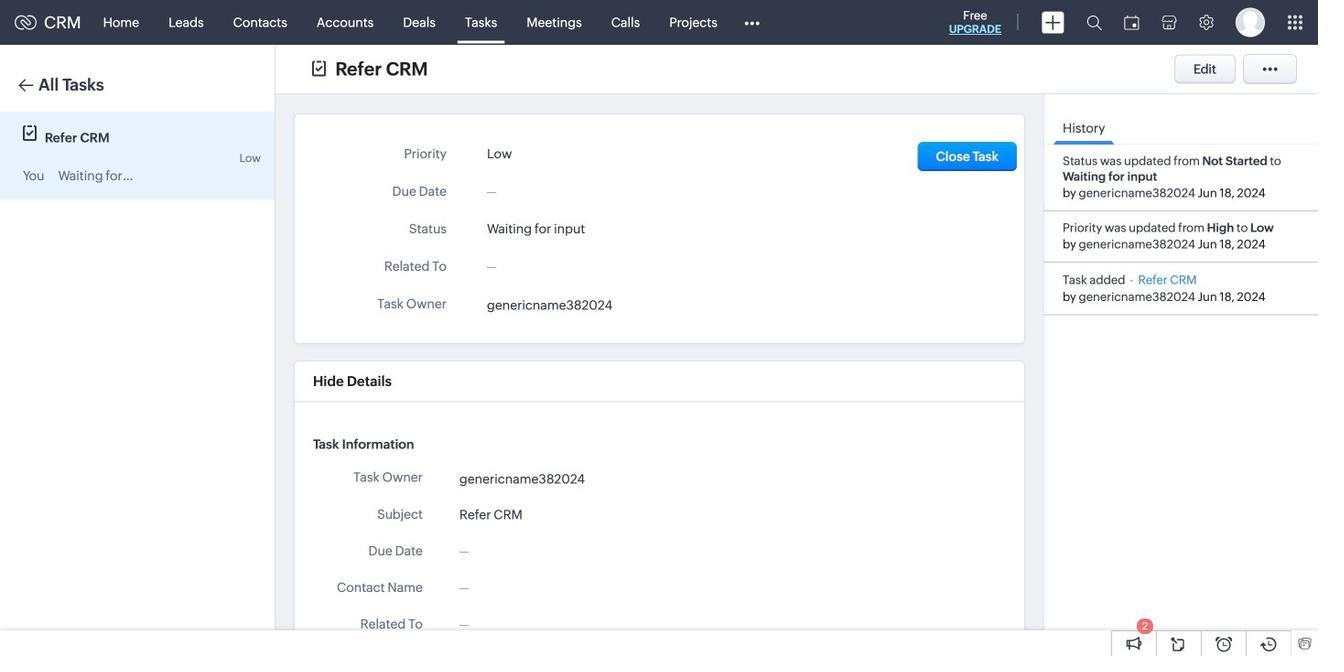Task type: locate. For each thing, give the bounding box(es) containing it.
Other Modules field
[[732, 8, 772, 37]]

create menu image
[[1042, 11, 1065, 33]]

logo image
[[15, 15, 37, 30]]

profile image
[[1236, 8, 1265, 37]]

create menu element
[[1031, 0, 1076, 44]]



Task type: describe. For each thing, give the bounding box(es) containing it.
calendar image
[[1124, 15, 1140, 30]]

search element
[[1076, 0, 1113, 45]]

profile element
[[1225, 0, 1276, 44]]

search image
[[1087, 15, 1102, 30]]



Task type: vqa. For each thing, say whether or not it's contained in the screenshot.
all
no



